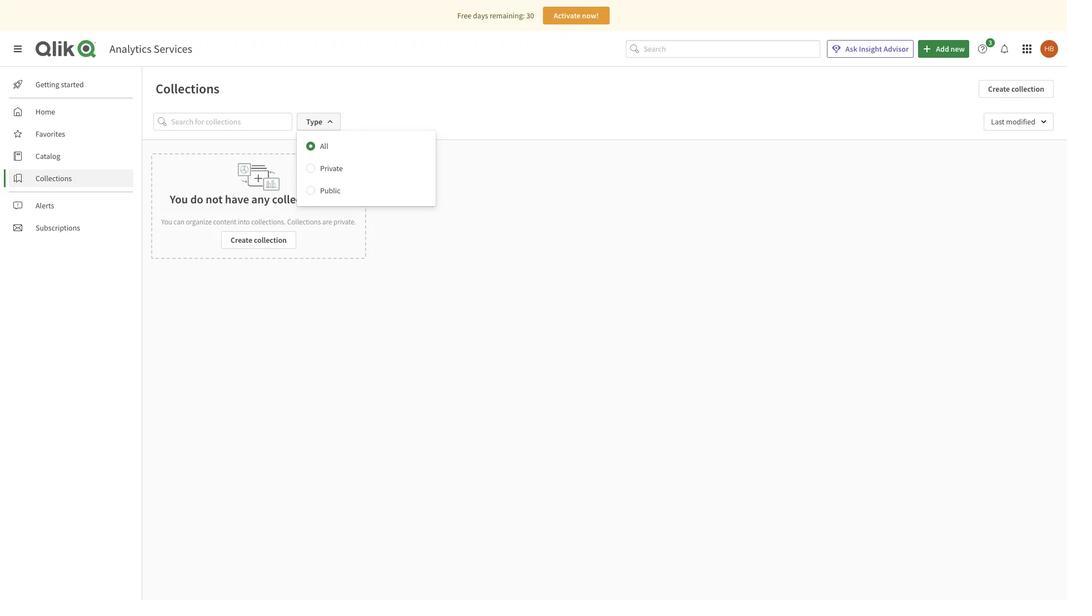 Task type: vqa. For each thing, say whether or not it's contained in the screenshot.
yet.
yes



Task type: describe. For each thing, give the bounding box(es) containing it.
ask
[[846, 44, 858, 54]]

add
[[937, 44, 950, 54]]

Search for collections text field
[[171, 113, 293, 131]]

favorites
[[36, 129, 65, 139]]

collections inside "link"
[[36, 174, 72, 184]]

create collection element
[[151, 153, 366, 259]]

home
[[36, 107, 55, 117]]

yet.
[[329, 192, 348, 207]]

add new button
[[919, 40, 970, 58]]

services
[[154, 42, 192, 56]]

1 vertical spatial create collection button
[[221, 231, 296, 249]]

collection for the topmost create collection button
[[1012, 84, 1045, 94]]

ask insight advisor
[[846, 44, 909, 54]]

getting started
[[36, 80, 84, 90]]

all
[[320, 141, 329, 151]]

Search text field
[[644, 40, 821, 58]]

do
[[190, 192, 203, 207]]

you for you can organize content into collections. collections are private.
[[161, 217, 172, 227]]

modified
[[1007, 117, 1036, 127]]

you can organize content into collections. collections are private.
[[161, 217, 356, 227]]

collections inside create collection element
[[287, 217, 321, 227]]

analytics services
[[110, 42, 192, 56]]

any
[[252, 192, 270, 207]]

free days remaining: 30
[[458, 11, 534, 21]]

Last modified field
[[984, 113, 1054, 131]]

activate now! link
[[543, 7, 610, 24]]

0 vertical spatial create collection
[[989, 84, 1045, 94]]

can
[[174, 217, 185, 227]]

you do not have any collections yet.
[[170, 192, 348, 207]]

activate
[[554, 11, 581, 21]]

organize
[[186, 217, 212, 227]]

analytics
[[110, 42, 152, 56]]

favorites link
[[9, 125, 133, 143]]

activate now!
[[554, 11, 599, 21]]

alerts link
[[9, 197, 133, 215]]

close sidebar menu image
[[13, 44, 22, 53]]

last
[[992, 117, 1005, 127]]

alerts
[[36, 201, 54, 211]]

1 horizontal spatial collections
[[156, 80, 220, 97]]

remaining:
[[490, 11, 525, 21]]

getting
[[36, 80, 59, 90]]

have
[[225, 192, 249, 207]]

home link
[[9, 103, 133, 121]]

filters region
[[142, 104, 1068, 206]]



Task type: locate. For each thing, give the bounding box(es) containing it.
days
[[473, 11, 488, 21]]

not
[[206, 192, 223, 207]]

collections left are
[[287, 217, 321, 227]]

1 horizontal spatial collection
[[1012, 84, 1045, 94]]

0 vertical spatial you
[[170, 192, 188, 207]]

private
[[320, 163, 343, 174]]

analytics services element
[[110, 42, 192, 56]]

type
[[306, 117, 323, 127]]

3
[[989, 38, 993, 47]]

collections link
[[9, 170, 133, 187]]

catalog link
[[9, 147, 133, 165]]

you left do
[[170, 192, 188, 207]]

new
[[951, 44, 965, 54]]

30
[[527, 11, 534, 21]]

you
[[170, 192, 188, 207], [161, 217, 172, 227]]

1 horizontal spatial create
[[989, 84, 1010, 94]]

create collection up last modified field
[[989, 84, 1045, 94]]

0 horizontal spatial collections
[[36, 174, 72, 184]]

2 vertical spatial collections
[[287, 217, 321, 227]]

advisor
[[884, 44, 909, 54]]

0 vertical spatial create
[[989, 84, 1010, 94]]

searchbar element
[[626, 40, 821, 58]]

1 horizontal spatial create collection
[[989, 84, 1045, 94]]

last modified
[[992, 117, 1036, 127]]

0 vertical spatial collection
[[1012, 84, 1045, 94]]

0 horizontal spatial create collection button
[[221, 231, 296, 249]]

now!
[[582, 11, 599, 21]]

collections
[[156, 80, 220, 97], [36, 174, 72, 184], [287, 217, 321, 227]]

collections
[[272, 192, 327, 207]]

collections down catalog
[[36, 174, 72, 184]]

getting started link
[[9, 76, 133, 93]]

ask insight advisor button
[[828, 40, 914, 58]]

free
[[458, 11, 472, 21]]

create for the topmost create collection button
[[989, 84, 1010, 94]]

create down into
[[231, 235, 253, 245]]

type button
[[297, 113, 341, 131]]

2 horizontal spatial collections
[[287, 217, 321, 227]]

0 horizontal spatial collection
[[254, 235, 287, 245]]

1 vertical spatial collection
[[254, 235, 287, 245]]

type option group
[[297, 135, 436, 202]]

subscriptions
[[36, 223, 80, 233]]

collections.
[[251, 217, 286, 227]]

collections down services
[[156, 80, 220, 97]]

you left the can
[[161, 217, 172, 227]]

1 vertical spatial create
[[231, 235, 253, 245]]

subscriptions link
[[9, 219, 133, 237]]

content
[[213, 217, 237, 227]]

add new
[[937, 44, 965, 54]]

started
[[61, 80, 84, 90]]

0 vertical spatial collections
[[156, 80, 220, 97]]

you for you do not have any collections yet.
[[170, 192, 188, 207]]

create for create collection button to the bottom
[[231, 235, 253, 245]]

1 vertical spatial create collection
[[231, 235, 287, 245]]

create collection button down you can organize content into collections. collections are private. at the top left
[[221, 231, 296, 249]]

navigation pane element
[[0, 71, 142, 241]]

catalog
[[36, 151, 60, 161]]

collection inside create collection element
[[254, 235, 287, 245]]

collection
[[1012, 84, 1045, 94], [254, 235, 287, 245]]

collection for create collection button to the bottom
[[254, 235, 287, 245]]

1 horizontal spatial create collection button
[[979, 80, 1054, 98]]

collection down collections.
[[254, 235, 287, 245]]

create collection button up last modified field
[[979, 80, 1054, 98]]

0 horizontal spatial create collection
[[231, 235, 287, 245]]

0 horizontal spatial create
[[231, 235, 253, 245]]

howard brown image
[[1041, 40, 1059, 58]]

create
[[989, 84, 1010, 94], [231, 235, 253, 245]]

1 vertical spatial you
[[161, 217, 172, 227]]

into
[[238, 217, 250, 227]]

collection up modified
[[1012, 84, 1045, 94]]

create collection down you can organize content into collections. collections are private. at the top left
[[231, 235, 287, 245]]

0 vertical spatial create collection button
[[979, 80, 1054, 98]]

3 button
[[974, 38, 999, 58]]

insight
[[859, 44, 883, 54]]

create collection
[[989, 84, 1045, 94], [231, 235, 287, 245]]

create up last
[[989, 84, 1010, 94]]

1 vertical spatial collections
[[36, 174, 72, 184]]

create collection button
[[979, 80, 1054, 98], [221, 231, 296, 249]]

public
[[320, 186, 341, 196]]

private.
[[334, 217, 356, 227]]

are
[[323, 217, 332, 227]]



